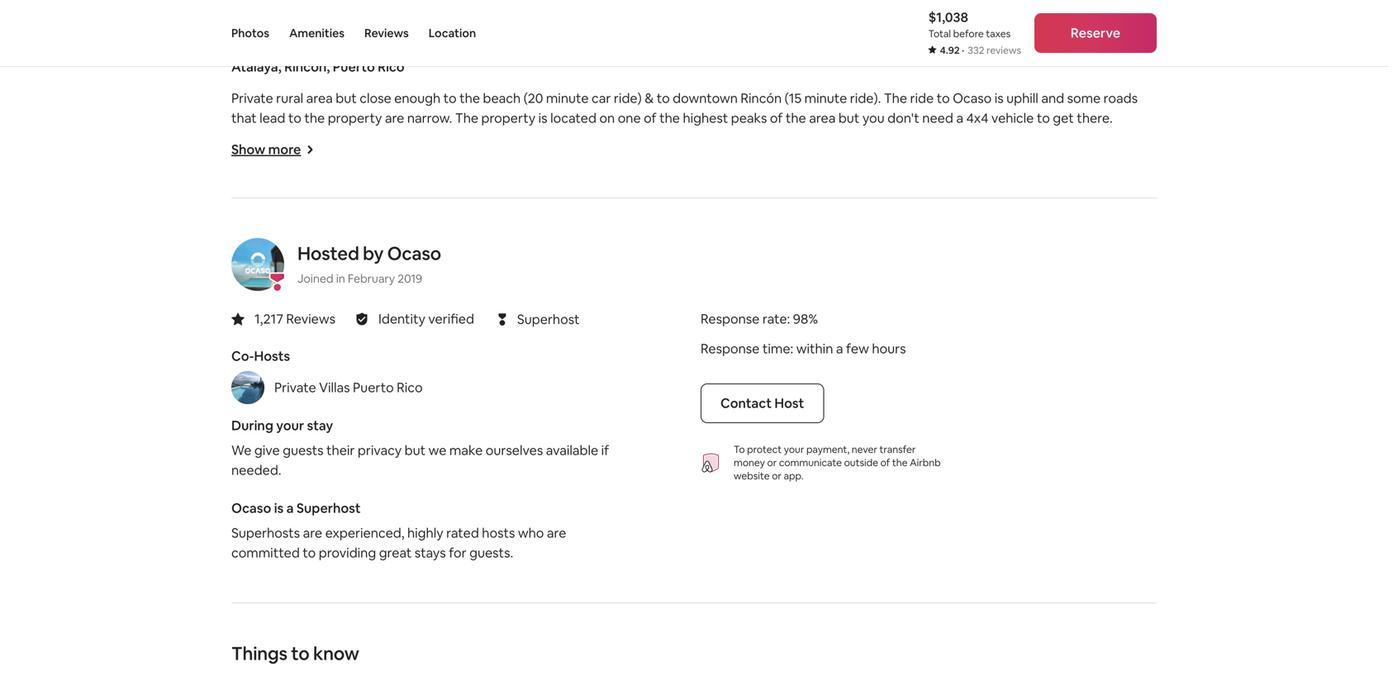 Task type: locate. For each thing, give the bounding box(es) containing it.
a left 4x4
[[957, 109, 964, 126]]

1 horizontal spatial your
[[784, 443, 804, 456]]

2 vertical spatial ocaso
[[231, 500, 271, 516]]

superhost right 󰀃
[[517, 311, 580, 328]]

you
[[863, 109, 885, 126]]

uphill
[[1007, 90, 1039, 107]]

2 response from the top
[[701, 340, 760, 357]]

1,217
[[255, 310, 283, 327]]

0 vertical spatial private
[[231, 90, 273, 107]]

website
[[734, 469, 770, 482]]

puerto for rincón,
[[333, 58, 375, 75]]

1 horizontal spatial ocaso
[[387, 242, 441, 265]]

response for response rate
[[701, 310, 760, 327]]

your up the communicate
[[784, 443, 804, 456]]

reviews left location button
[[364, 26, 409, 40]]

the up don't
[[884, 90, 907, 107]]

1 horizontal spatial are
[[385, 109, 404, 126]]

show more
[[231, 141, 301, 158]]

but left you
[[839, 109, 860, 126]]

1 vertical spatial private
[[274, 379, 316, 396]]

during your stay we give guests their privacy but we make ourselves available if needed.
[[231, 417, 609, 478]]

their
[[326, 442, 355, 459]]

1 vertical spatial your
[[784, 443, 804, 456]]

1 response from the top
[[701, 310, 760, 327]]

private
[[231, 90, 273, 107], [274, 379, 316, 396]]

of down transfer
[[881, 456, 890, 469]]

private inside 'private rural area but close enough to the beach (20 minute car ride) & to downtown rincón (15 minute ride). the ride to ocaso is uphill and some roads that lead to the property are narrow. the property is located on one of the highest peaks of the area but you don't need a 4x4 vehicle to get there.'
[[231, 90, 273, 107]]

the
[[884, 90, 907, 107], [455, 109, 479, 126]]

but left close
[[336, 90, 357, 107]]

but
[[336, 90, 357, 107], [839, 109, 860, 126], [405, 442, 426, 459]]

your inside during your stay we give guests their privacy but we make ourselves available if needed.
[[276, 417, 304, 434]]

the left highest at the top of page
[[660, 109, 680, 126]]

the
[[460, 90, 480, 107], [304, 109, 325, 126], [660, 109, 680, 126], [786, 109, 806, 126], [892, 456, 908, 469]]

of down &
[[644, 109, 657, 126]]

response down response rate : 98%
[[701, 340, 760, 357]]

protect
[[747, 443, 782, 456]]

0 horizontal spatial minute
[[546, 90, 589, 107]]

reviews down joined
[[286, 310, 336, 327]]

rico up during your stay we give guests their privacy but we make ourselves available if needed.
[[397, 379, 423, 396]]

some
[[1068, 90, 1101, 107]]

ocaso up 4x4
[[953, 90, 992, 107]]

0 vertical spatial response
[[701, 310, 760, 327]]

: left 98%
[[787, 310, 790, 327]]

(20
[[524, 90, 543, 107]]

amenities
[[289, 26, 345, 40]]

experienced,
[[325, 524, 405, 541]]

report a map error link
[[1083, 22, 1152, 32]]

or left app.
[[772, 469, 782, 482]]

to down rural
[[288, 109, 302, 126]]

superhost up experienced,
[[297, 500, 361, 516]]

host
[[775, 395, 804, 412]]

to protect your payment, never transfer money or communicate outside of the airbnb website or app.
[[734, 443, 941, 482]]

1 vertical spatial but
[[839, 109, 860, 126]]

minute up located
[[546, 90, 589, 107]]

0 horizontal spatial area
[[306, 90, 333, 107]]

: left within on the right of page
[[791, 340, 794, 357]]

for
[[449, 544, 467, 561]]

puerto for villas
[[353, 379, 394, 396]]

$1,038 total before taxes
[[929, 9, 1011, 40]]

1,217 reviews
[[255, 310, 336, 327]]

1 minute from the left
[[546, 90, 589, 107]]

1 vertical spatial reviews
[[286, 310, 336, 327]]

a inside ocaso is a superhost superhosts are experienced, highly rated hosts who are committed to providing great stays for guests.
[[286, 500, 294, 516]]

a left the map
[[1110, 22, 1114, 32]]

ocaso is a superhost. learn more about ocaso. image
[[231, 238, 284, 291], [231, 238, 284, 291]]

2 minute from the left
[[805, 90, 847, 107]]

4.92 · 332 reviews
[[940, 44, 1022, 57]]

private up that
[[231, 90, 273, 107]]

private villas puerto rico
[[274, 379, 423, 396]]

time
[[763, 340, 791, 357]]

property down beach
[[481, 109, 536, 126]]

2 horizontal spatial is
[[995, 90, 1004, 107]]

give
[[255, 442, 280, 459]]

there.
[[1077, 109, 1113, 126]]

0 vertical spatial ocaso
[[953, 90, 992, 107]]

are right the who
[[547, 524, 566, 541]]

1 horizontal spatial private
[[274, 379, 316, 396]]

contact host
[[721, 395, 804, 412]]

0 vertical spatial puerto
[[333, 58, 375, 75]]

is down (20
[[539, 109, 548, 126]]

to right &
[[657, 90, 670, 107]]

0 vertical spatial but
[[336, 90, 357, 107]]

google map
showing 5 points of interest. region
[[55, 0, 1325, 231]]

to left get at the right top
[[1037, 109, 1050, 126]]

to left "providing"
[[303, 544, 316, 561]]

car
[[592, 90, 611, 107]]

reviews
[[987, 44, 1022, 57]]

: for response rate
[[787, 310, 790, 327]]

2 vertical spatial is
[[274, 500, 284, 516]]

1 horizontal spatial superhost
[[517, 311, 580, 328]]

area right rural
[[306, 90, 333, 107]]

0 horizontal spatial reviews
[[286, 310, 336, 327]]

1 vertical spatial rico
[[397, 379, 423, 396]]

2 vertical spatial but
[[405, 442, 426, 459]]

your
[[276, 417, 304, 434], [784, 443, 804, 456]]

rico
[[378, 58, 405, 75], [397, 379, 423, 396]]

private down hosts
[[274, 379, 316, 396]]

to
[[444, 90, 457, 107], [657, 90, 670, 107], [937, 90, 950, 107], [288, 109, 302, 126], [1037, 109, 1050, 126], [303, 544, 316, 561], [291, 642, 310, 665]]

1 vertical spatial area
[[809, 109, 836, 126]]

great
[[379, 544, 412, 561]]

puerto up close
[[333, 58, 375, 75]]

1 horizontal spatial reviews
[[364, 26, 409, 40]]

2 horizontal spatial but
[[839, 109, 860, 126]]

is left uphill
[[995, 90, 1004, 107]]

rincón,
[[284, 58, 330, 75]]

0 horizontal spatial private
[[231, 90, 273, 107]]

need
[[923, 109, 954, 126]]

private villas puerto rico is a superhost. learn more about private villas puerto rico. image
[[231, 371, 264, 404], [231, 371, 264, 404]]

1 vertical spatial response
[[701, 340, 760, 357]]

0 vertical spatial :
[[787, 310, 790, 327]]

are down close
[[385, 109, 404, 126]]

ocaso is a superhost superhosts are experienced, highly rated hosts who are committed to providing great stays for guests.
[[231, 500, 566, 561]]

but left we on the left of page
[[405, 442, 426, 459]]

available
[[546, 442, 599, 459]]

map
[[1116, 22, 1133, 32]]

roads
[[1104, 90, 1138, 107]]

reserve button
[[1035, 13, 1157, 53]]

response
[[701, 310, 760, 327], [701, 340, 760, 357]]

the right 'narrow.'
[[455, 109, 479, 126]]

rico up close
[[378, 58, 405, 75]]

0 horizontal spatial your
[[276, 417, 304, 434]]

1 vertical spatial ocaso
[[387, 242, 441, 265]]

rincón
[[741, 90, 782, 107]]

minute right the (15
[[805, 90, 847, 107]]

1 horizontal spatial minute
[[805, 90, 847, 107]]

ocaso inside ocaso is a superhost superhosts are experienced, highly rated hosts who are committed to providing great stays for guests.
[[231, 500, 271, 516]]

1 vertical spatial superhost
[[297, 500, 361, 516]]

or down the protect
[[767, 456, 777, 469]]

to left know
[[291, 642, 310, 665]]

0 horizontal spatial is
[[274, 500, 284, 516]]

rural
[[276, 90, 303, 107]]

1 horizontal spatial property
[[481, 109, 536, 126]]

identity verified
[[379, 310, 474, 327]]

puerto right villas
[[353, 379, 394, 396]]

0 vertical spatial the
[[884, 90, 907, 107]]

your up guests
[[276, 417, 304, 434]]

1 horizontal spatial but
[[405, 442, 426, 459]]

show
[[231, 141, 265, 158]]

ride
[[910, 90, 934, 107]]

we
[[429, 442, 447, 459]]

are
[[385, 109, 404, 126], [303, 524, 322, 541], [547, 524, 566, 541]]

map data ©2023 google
[[841, 22, 931, 32]]

0 horizontal spatial property
[[328, 109, 382, 126]]

photos button
[[231, 0, 269, 66]]

things
[[231, 642, 287, 665]]

1 vertical spatial puerto
[[353, 379, 394, 396]]

rico for atalaya, rincón, puerto rico
[[378, 58, 405, 75]]

the down transfer
[[892, 456, 908, 469]]

1 property from the left
[[328, 109, 382, 126]]

m
[[956, 22, 964, 32]]

ride).
[[850, 90, 881, 107]]

0 horizontal spatial are
[[303, 524, 322, 541]]

the inside to protect your payment, never transfer money or communicate outside of the airbnb website or app.
[[892, 456, 908, 469]]

0 horizontal spatial superhost
[[297, 500, 361, 516]]

0 horizontal spatial ocaso
[[231, 500, 271, 516]]

2 horizontal spatial ocaso
[[953, 90, 992, 107]]

is up superhosts
[[274, 500, 284, 516]]

close
[[360, 90, 392, 107]]

hosts
[[482, 524, 515, 541]]

area left you
[[809, 109, 836, 126]]

are up "providing"
[[303, 524, 322, 541]]

villas
[[319, 379, 350, 396]]

private for private rural area but close enough to the beach (20 minute car ride) & to downtown rincón (15 minute ride). the ride to ocaso is uphill and some roads that lead to the property are narrow. the property is located on one of the highest peaks of the area but you don't need a 4x4 vehicle to get there.
[[231, 90, 273, 107]]

lead
[[260, 109, 285, 126]]

rico for private villas puerto rico
[[397, 379, 423, 396]]

property down close
[[328, 109, 382, 126]]

response left rate
[[701, 310, 760, 327]]

don't
[[888, 109, 920, 126]]

area
[[306, 90, 333, 107], [809, 109, 836, 126]]

98%
[[793, 310, 818, 327]]

0 vertical spatial your
[[276, 417, 304, 434]]

0 vertical spatial rico
[[378, 58, 405, 75]]

a up superhosts
[[286, 500, 294, 516]]

response rate : 98%
[[701, 310, 818, 327]]

ocaso up superhosts
[[231, 500, 271, 516]]

0 horizontal spatial the
[[455, 109, 479, 126]]

by
[[363, 242, 384, 265]]

property
[[328, 109, 382, 126], [481, 109, 536, 126]]

&
[[645, 90, 654, 107]]

ocaso up 2019
[[387, 242, 441, 265]]

1 vertical spatial :
[[791, 340, 794, 357]]

1 horizontal spatial is
[[539, 109, 548, 126]]



Task type: vqa. For each thing, say whether or not it's contained in the screenshot.
$174 $121
no



Task type: describe. For each thing, give the bounding box(es) containing it.
󰀃
[[498, 309, 506, 329]]

0 vertical spatial area
[[306, 90, 333, 107]]

the left beach
[[460, 90, 480, 107]]

total
[[929, 27, 951, 40]]

rate
[[763, 310, 787, 327]]

2019
[[398, 271, 422, 286]]

superhosts
[[231, 524, 300, 541]]

report a map error
[[1083, 22, 1152, 32]]

©2023
[[877, 22, 902, 32]]

terms of use
[[1024, 22, 1073, 32]]

to inside ocaso is a superhost superhosts are experienced, highly rated hosts who are committed to providing great stays for guests.
[[303, 544, 316, 561]]

and
[[1042, 90, 1065, 107]]

get
[[1053, 109, 1074, 126]]

guests
[[283, 442, 324, 459]]

the down the (15
[[786, 109, 806, 126]]

who
[[518, 524, 544, 541]]

show more button
[[231, 141, 314, 158]]

: for response time
[[791, 340, 794, 357]]

4x4
[[967, 109, 989, 126]]

1 horizontal spatial the
[[884, 90, 907, 107]]

airbnb
[[910, 456, 941, 469]]

needed.
[[231, 462, 281, 478]]

of inside to protect your payment, never transfer money or communicate outside of the airbnb website or app.
[[881, 456, 890, 469]]

we
[[231, 442, 252, 459]]

identity
[[379, 310, 426, 327]]

make
[[450, 442, 483, 459]]

$1,038
[[929, 9, 969, 26]]

is inside ocaso is a superhost superhosts are experienced, highly rated hosts who are committed to providing great stays for guests.
[[274, 500, 284, 516]]

privacy
[[358, 442, 402, 459]]

use
[[1059, 22, 1073, 32]]

hosts
[[254, 347, 290, 364]]

atalaya,
[[231, 58, 282, 75]]

atalaya, rincón, puerto rico
[[231, 58, 405, 75]]

located
[[551, 109, 597, 126]]

ocaso inside 'private rural area but close enough to the beach (20 minute car ride) & to downtown rincón (15 minute ride). the ride to ocaso is uphill and some roads that lead to the property are narrow. the property is located on one of the highest peaks of the area but you don't need a 4x4 vehicle to get there.'
[[953, 90, 992, 107]]

data
[[859, 22, 875, 32]]

few
[[846, 340, 869, 357]]

more
[[268, 141, 301, 158]]

verified
[[428, 310, 474, 327]]

332
[[968, 44, 985, 57]]

500 m
[[940, 22, 966, 32]]

0 horizontal spatial but
[[336, 90, 357, 107]]

2 property from the left
[[481, 109, 536, 126]]

never
[[852, 443, 878, 456]]

narrow.
[[407, 109, 452, 126]]

reserve
[[1071, 24, 1121, 41]]

google image
[[236, 11, 290, 32]]

in
[[336, 271, 345, 286]]

0 vertical spatial is
[[995, 90, 1004, 107]]

if
[[601, 442, 609, 459]]

ocaso inside hosted by ocaso joined in february 2019
[[387, 242, 441, 265]]

payment,
[[807, 443, 850, 456]]

beach
[[483, 90, 521, 107]]

1 horizontal spatial area
[[809, 109, 836, 126]]

1 vertical spatial is
[[539, 109, 548, 126]]

highest
[[683, 109, 728, 126]]

a inside 'private rural area but close enough to the beach (20 minute car ride) & to downtown rincón (15 minute ride). the ride to ocaso is uphill and some roads that lead to the property are narrow. the property is located on one of the highest peaks of the area but you don't need a 4x4 vehicle to get there.'
[[957, 109, 964, 126]]

hosted
[[298, 242, 359, 265]]

to up need
[[937, 90, 950, 107]]

highly
[[407, 524, 443, 541]]

things to know
[[231, 642, 359, 665]]

response time : within a few hours
[[701, 340, 906, 357]]

amenities button
[[289, 0, 345, 66]]

500
[[940, 22, 954, 32]]

reviews button
[[364, 0, 409, 66]]

photos
[[231, 26, 269, 40]]

of left use
[[1050, 22, 1057, 32]]

terms of use link
[[1024, 22, 1073, 32]]

contact host link
[[701, 383, 824, 423]]

co-hosts
[[231, 347, 290, 364]]

0 vertical spatial superhost
[[517, 311, 580, 328]]

are inside 'private rural area but close enough to the beach (20 minute car ride) & to downtown rincón (15 minute ride). the ride to ocaso is uphill and some roads that lead to the property are narrow. the property is located on one of the highest peaks of the area but you don't need a 4x4 vehicle to get there.'
[[385, 109, 404, 126]]

enough
[[394, 90, 441, 107]]

stays
[[415, 544, 446, 561]]

(15
[[785, 90, 802, 107]]

0 vertical spatial reviews
[[364, 26, 409, 40]]

to up 'narrow.'
[[444, 90, 457, 107]]

february
[[348, 271, 395, 286]]

before
[[953, 27, 984, 40]]

hosted by ocaso joined in february 2019
[[298, 242, 441, 286]]

providing
[[319, 544, 376, 561]]

communicate
[[779, 456, 842, 469]]

within
[[797, 340, 833, 357]]

the right lead
[[304, 109, 325, 126]]

map
[[841, 22, 857, 32]]

ride)
[[614, 90, 642, 107]]

private for private villas puerto rico
[[274, 379, 316, 396]]

co-
[[231, 347, 254, 364]]

response for response time
[[701, 340, 760, 357]]

superhost inside ocaso is a superhost superhosts are experienced, highly rated hosts who are committed to providing great stays for guests.
[[297, 500, 361, 516]]

2 horizontal spatial are
[[547, 524, 566, 541]]

ourselves
[[486, 442, 543, 459]]

vehicle
[[992, 109, 1034, 126]]

money
[[734, 456, 765, 469]]

transfer
[[880, 443, 916, 456]]

know
[[313, 642, 359, 665]]

1 vertical spatial the
[[455, 109, 479, 126]]

but inside during your stay we give guests their privacy but we make ourselves available if needed.
[[405, 442, 426, 459]]

stay
[[307, 417, 333, 434]]

outside
[[844, 456, 879, 469]]

a left few
[[836, 340, 843, 357]]

of down rincón
[[770, 109, 783, 126]]

terms
[[1024, 22, 1048, 32]]

contact
[[721, 395, 772, 412]]

peaks
[[731, 109, 767, 126]]

·
[[962, 44, 965, 57]]

your inside to protect your payment, never transfer money or communicate outside of the airbnb website or app.
[[784, 443, 804, 456]]

committed
[[231, 544, 300, 561]]

downtown
[[673, 90, 738, 107]]

location button
[[429, 0, 476, 66]]



